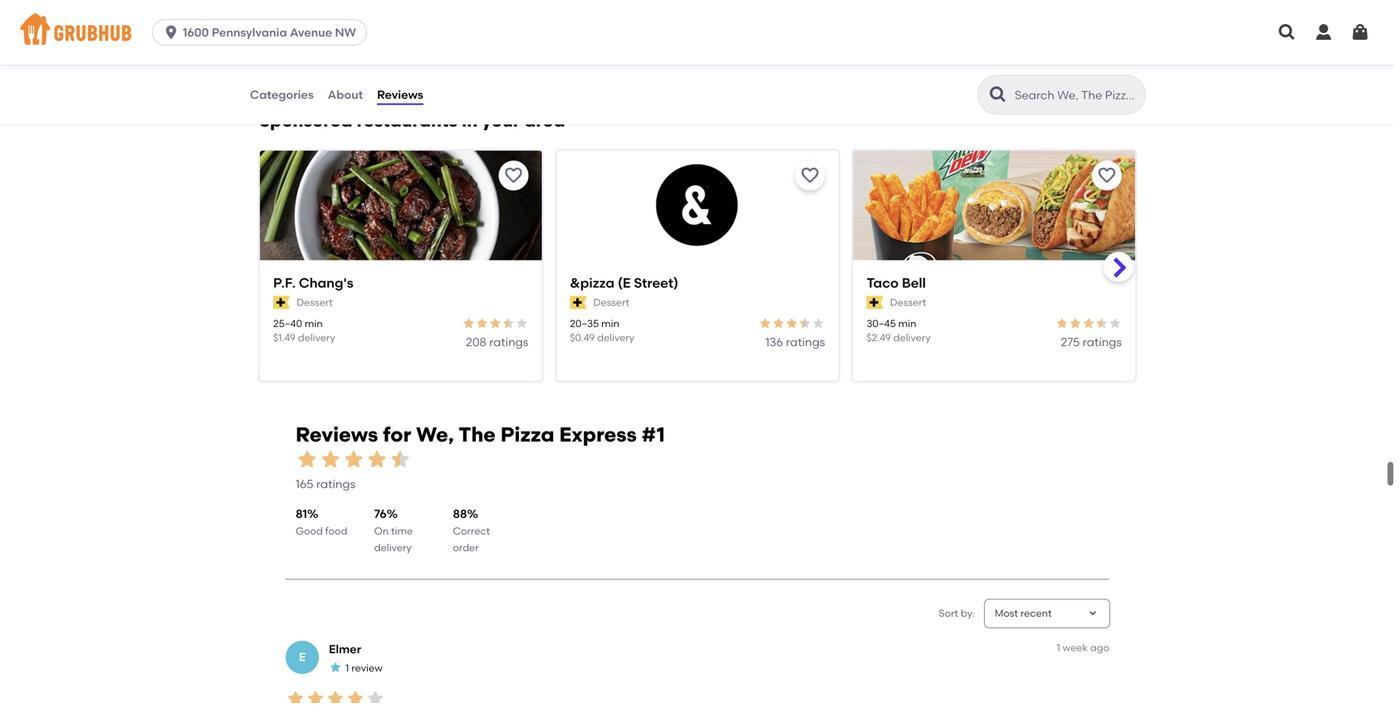 Task type: describe. For each thing, give the bounding box(es) containing it.
restaurants
[[357, 110, 457, 131]]

$2.49
[[867, 332, 891, 344]]

1600 pennsylvania avenue nw button
[[152, 19, 374, 46]]

for
[[383, 423, 411, 447]]

taco bell logo image
[[853, 151, 1135, 290]]

25–40 min $1.49 delivery
[[273, 317, 335, 344]]

subscription pass image for &pizza
[[570, 296, 587, 309]]

208 ratings
[[466, 335, 528, 349]]

we,
[[416, 423, 454, 447]]

sponsored
[[259, 110, 352, 131]]

save this restaurant button for taco bell
[[1092, 161, 1122, 190]]

ratings for &pizza (e street)
[[786, 335, 825, 349]]

about button
[[327, 65, 364, 125]]

correct
[[453, 525, 490, 537]]

275
[[1061, 335, 1080, 349]]

most
[[995, 607, 1018, 619]]

categories button
[[249, 65, 314, 125]]

165
[[296, 477, 313, 491]]

recent
[[1020, 607, 1052, 619]]

208
[[466, 335, 486, 349]]

136
[[765, 335, 783, 349]]

p.f. chang's link
[[273, 274, 528, 292]]

p.f.
[[273, 275, 296, 291]]

most recent
[[995, 607, 1052, 619]]

81
[[296, 507, 307, 521]]

1 for 1 review
[[345, 662, 349, 674]]

275 ratings
[[1061, 335, 1122, 349]]

e
[[299, 650, 306, 665]]

1600 pennsylvania avenue nw
[[183, 25, 356, 39]]

taco bell
[[867, 275, 926, 291]]

1 svg image from the left
[[1277, 22, 1297, 42]]

save this restaurant image
[[800, 166, 820, 185]]

main navigation navigation
[[0, 0, 1395, 65]]

ratings right "165"
[[316, 477, 355, 491]]

ratings for p.f. chang's
[[489, 335, 528, 349]]

time
[[391, 525, 413, 537]]

save this restaurant image for taco bell
[[1097, 166, 1117, 185]]

165 ratings
[[296, 477, 355, 491]]

on
[[374, 525, 389, 537]]

pennsylvania
[[212, 25, 287, 39]]

min for bell
[[898, 317, 916, 330]]

88
[[453, 507, 467, 521]]

delivery for (e
[[597, 332, 634, 344]]

dessert for (e
[[593, 296, 630, 308]]

nw
[[335, 25, 356, 39]]

min for chang's
[[305, 317, 323, 330]]

20–35
[[570, 317, 599, 330]]

search icon image
[[988, 85, 1008, 105]]

1 week ago
[[1057, 642, 1109, 654]]

&pizza (e street) link
[[570, 274, 825, 292]]



Task type: locate. For each thing, give the bounding box(es) containing it.
1 dessert from the left
[[297, 296, 333, 308]]

svg image
[[1277, 22, 1297, 42], [1350, 22, 1370, 42]]

review
[[351, 662, 383, 674]]

ratings right 136 on the right
[[786, 335, 825, 349]]

ratings right 208
[[489, 335, 528, 349]]

order
[[453, 542, 479, 554]]

subscription pass image
[[867, 296, 883, 309]]

pizza
[[500, 423, 554, 447]]

p.f. chang's
[[273, 275, 353, 291]]

76
[[374, 507, 387, 521]]

0 horizontal spatial dessert
[[297, 296, 333, 308]]

subscription pass image down p.f.
[[273, 296, 290, 309]]

reviews up 165 ratings
[[296, 423, 378, 447]]

chang's
[[299, 275, 353, 291]]

avenue
[[290, 25, 332, 39]]

delivery down "time"
[[374, 542, 412, 554]]

0 horizontal spatial min
[[305, 317, 323, 330]]

the
[[458, 423, 496, 447]]

1 horizontal spatial save this restaurant image
[[1097, 166, 1117, 185]]

min right 30–45
[[898, 317, 916, 330]]

dessert down bell
[[890, 296, 926, 308]]

dessert down &pizza (e street)
[[593, 296, 630, 308]]

ratings
[[489, 335, 528, 349], [786, 335, 825, 349], [1083, 335, 1122, 349], [316, 477, 355, 491]]

min inside the 20–35 min $0.49 delivery
[[601, 317, 619, 330]]

dessert down the p.f. chang's
[[297, 296, 333, 308]]

reviews for we, the pizza express #1
[[296, 423, 665, 447]]

min right 20–35 at top
[[601, 317, 619, 330]]

2 horizontal spatial save this restaurant button
[[1092, 161, 1122, 190]]

Search We, The Pizza Express #1 search field
[[1013, 87, 1140, 103]]

save this restaurant button for p.f. chang's
[[499, 161, 528, 190]]

1 horizontal spatial min
[[601, 317, 619, 330]]

delivery inside the 76 on time delivery
[[374, 542, 412, 554]]

1600
[[183, 25, 209, 39]]

1 horizontal spatial svg image
[[1350, 22, 1370, 42]]

1 for 1 week ago
[[1057, 642, 1060, 654]]

(e
[[618, 275, 631, 291]]

week
[[1063, 642, 1088, 654]]

by:
[[961, 607, 975, 619]]

food
[[325, 525, 347, 537]]

30–45 min $2.49 delivery
[[867, 317, 931, 344]]

sponsored restaurants in your area
[[259, 110, 565, 131]]

2 svg image from the left
[[1350, 22, 1370, 42]]

88 correct order
[[453, 507, 490, 554]]

in
[[462, 110, 478, 131]]

min for (e
[[601, 317, 619, 330]]

2 save this restaurant button from the left
[[795, 161, 825, 190]]

min inside 30–45 min $2.49 delivery
[[898, 317, 916, 330]]

min right 25–40
[[305, 317, 323, 330]]

sort
[[939, 607, 958, 619]]

svg image inside '1600 pennsylvania avenue nw' button
[[163, 24, 179, 41]]

25–40
[[273, 317, 302, 330]]

3 min from the left
[[898, 317, 916, 330]]

1 subscription pass image from the left
[[273, 296, 290, 309]]

Sort by: field
[[995, 607, 1052, 621]]

taco bell link
[[867, 274, 1122, 292]]

1 vertical spatial reviews
[[296, 423, 378, 447]]

reviews for reviews
[[377, 87, 423, 102]]

save this restaurant button for &pizza (e street)
[[795, 161, 825, 190]]

reviews up restaurants
[[377, 87, 423, 102]]

&pizza (e street) logo image
[[643, 151, 752, 260]]

dessert for bell
[[890, 296, 926, 308]]

reviews
[[377, 87, 423, 102], [296, 423, 378, 447]]

1 horizontal spatial svg image
[[1314, 22, 1334, 42]]

$1.49
[[273, 332, 295, 344]]

ago
[[1090, 642, 1109, 654]]

min
[[305, 317, 323, 330], [601, 317, 619, 330], [898, 317, 916, 330]]

express
[[559, 423, 637, 447]]

street)
[[634, 275, 678, 291]]

1 horizontal spatial 1
[[1057, 642, 1060, 654]]

2 horizontal spatial min
[[898, 317, 916, 330]]

1
[[1057, 642, 1060, 654], [345, 662, 349, 674]]

delivery inside the 20–35 min $0.49 delivery
[[597, 332, 634, 344]]

dessert for chang's
[[297, 296, 333, 308]]

reviews button
[[376, 65, 424, 125]]

delivery inside 30–45 min $2.49 delivery
[[893, 332, 931, 344]]

subscription pass image up 20–35 at top
[[570, 296, 587, 309]]

3 dessert from the left
[[890, 296, 926, 308]]

$0.49
[[570, 332, 595, 344]]

star icon image
[[462, 317, 475, 330], [475, 317, 489, 330], [489, 317, 502, 330], [502, 317, 515, 330], [502, 317, 515, 330], [515, 317, 528, 330], [759, 317, 772, 330], [772, 317, 785, 330], [785, 317, 799, 330], [799, 317, 812, 330], [799, 317, 812, 330], [812, 317, 825, 330], [1055, 317, 1069, 330], [1069, 317, 1082, 330], [1082, 317, 1095, 330], [1095, 317, 1109, 330], [1095, 317, 1109, 330], [1109, 317, 1122, 330], [296, 448, 319, 471], [319, 448, 342, 471], [342, 448, 365, 471], [365, 448, 389, 471], [389, 448, 412, 471], [389, 448, 412, 471], [329, 661, 342, 674], [286, 689, 306, 703], [306, 689, 326, 703], [326, 689, 345, 703], [345, 689, 365, 703], [365, 689, 385, 703]]

0 vertical spatial reviews
[[377, 87, 423, 102]]

dessert
[[297, 296, 333, 308], [593, 296, 630, 308], [890, 296, 926, 308]]

subscription pass image for p.f.
[[273, 296, 290, 309]]

save this restaurant image for p.f. chang's
[[503, 166, 523, 185]]

sort by:
[[939, 607, 975, 619]]

caret down icon image
[[1086, 607, 1099, 620]]

2 dessert from the left
[[593, 296, 630, 308]]

1 horizontal spatial dessert
[[593, 296, 630, 308]]

delivery for bell
[[893, 332, 931, 344]]

3 save this restaurant button from the left
[[1092, 161, 1122, 190]]

1 down elmer
[[345, 662, 349, 674]]

delivery right $1.49
[[298, 332, 335, 344]]

bell
[[902, 275, 926, 291]]

area
[[524, 110, 565, 131]]

p.f. chang's  logo image
[[260, 151, 542, 290]]

reviews for reviews for we, the pizza express #1
[[296, 423, 378, 447]]

1 review
[[345, 662, 383, 674]]

about
[[328, 87, 363, 102]]

76 on time delivery
[[374, 507, 413, 554]]

delivery right $2.49
[[893, 332, 931, 344]]

20–35 min $0.49 delivery
[[570, 317, 634, 344]]

1 left week on the bottom right of page
[[1057, 642, 1060, 654]]

2 min from the left
[[601, 317, 619, 330]]

81 good food
[[296, 507, 347, 537]]

0 horizontal spatial save this restaurant button
[[499, 161, 528, 190]]

&pizza (e street)
[[570, 275, 678, 291]]

1 min from the left
[[305, 317, 323, 330]]

delivery for chang's
[[298, 332, 335, 344]]

1 horizontal spatial save this restaurant button
[[795, 161, 825, 190]]

0 horizontal spatial save this restaurant image
[[503, 166, 523, 185]]

delivery
[[298, 332, 335, 344], [597, 332, 634, 344], [893, 332, 931, 344], [374, 542, 412, 554]]

save this restaurant button
[[499, 161, 528, 190], [795, 161, 825, 190], [1092, 161, 1122, 190]]

1 save this restaurant button from the left
[[499, 161, 528, 190]]

ratings for taco bell
[[1083, 335, 1122, 349]]

1 vertical spatial 1
[[345, 662, 349, 674]]

2 horizontal spatial dessert
[[890, 296, 926, 308]]

0 horizontal spatial 1
[[345, 662, 349, 674]]

delivery inside 25–40 min $1.49 delivery
[[298, 332, 335, 344]]

ratings right 275 on the right top of the page
[[1083, 335, 1122, 349]]

0 horizontal spatial svg image
[[1277, 22, 1297, 42]]

subscription pass image
[[273, 296, 290, 309], [570, 296, 587, 309]]

#1
[[642, 423, 665, 447]]

delivery right $0.49
[[597, 332, 634, 344]]

categories
[[250, 87, 314, 102]]

2 save this restaurant image from the left
[[1097, 166, 1117, 185]]

1 horizontal spatial subscription pass image
[[570, 296, 587, 309]]

good
[[296, 525, 323, 537]]

elmer
[[329, 642, 361, 656]]

0 vertical spatial 1
[[1057, 642, 1060, 654]]

0 horizontal spatial svg image
[[163, 24, 179, 41]]

30–45
[[867, 317, 896, 330]]

min inside 25–40 min $1.49 delivery
[[305, 317, 323, 330]]

&pizza
[[570, 275, 615, 291]]

reviews inside reviews button
[[377, 87, 423, 102]]

save this restaurant image
[[503, 166, 523, 185], [1097, 166, 1117, 185]]

2 subscription pass image from the left
[[570, 296, 587, 309]]

0 horizontal spatial subscription pass image
[[273, 296, 290, 309]]

136 ratings
[[765, 335, 825, 349]]

your
[[482, 110, 520, 131]]

taco
[[867, 275, 899, 291]]

svg image
[[1314, 22, 1334, 42], [163, 24, 179, 41]]

1 save this restaurant image from the left
[[503, 166, 523, 185]]



Task type: vqa. For each thing, say whether or not it's contained in the screenshot.
'4.3' corresponding to Sorrento Deli Mart
no



